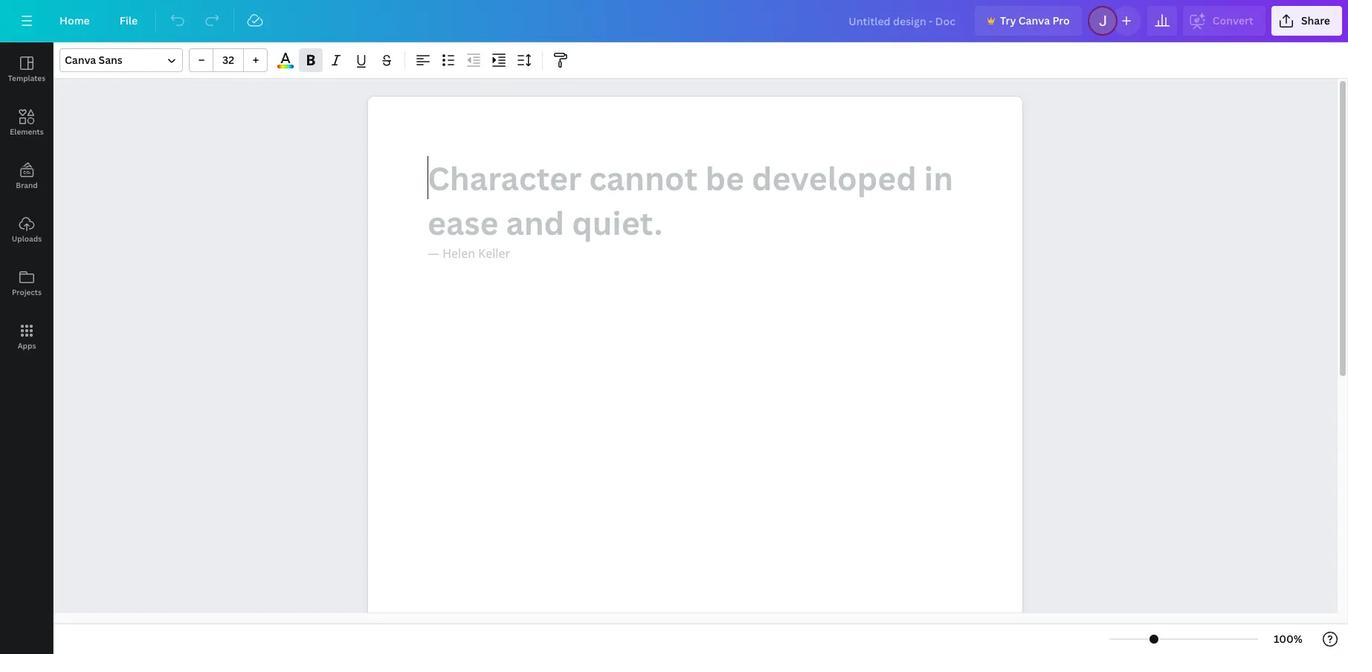 Task type: describe. For each thing, give the bounding box(es) containing it.
brand
[[16, 180, 38, 190]]

side panel tab list
[[0, 42, 54, 364]]

try canva pro button
[[975, 6, 1082, 36]]

apps
[[18, 341, 36, 351]]

pro
[[1052, 13, 1070, 28]]

100%
[[1274, 632, 1303, 646]]

brand button
[[0, 149, 54, 203]]

canva inside button
[[1019, 13, 1050, 28]]

color range image
[[277, 65, 294, 68]]

canva inside popup button
[[65, 53, 96, 67]]

sans
[[99, 53, 123, 67]]

share button
[[1271, 6, 1342, 36]]

file button
[[108, 6, 150, 36]]

Design title text field
[[837, 6, 969, 36]]

file
[[120, 13, 138, 28]]

main menu bar
[[0, 0, 1348, 42]]

templates button
[[0, 42, 54, 96]]

uploads
[[12, 233, 42, 244]]



Task type: vqa. For each thing, say whether or not it's contained in the screenshot.
Canva Sans
yes



Task type: locate. For each thing, give the bounding box(es) containing it.
try canva pro
[[1000, 13, 1070, 28]]

projects
[[12, 287, 42, 297]]

convert button
[[1183, 6, 1265, 36]]

None text field
[[368, 97, 1022, 654]]

try
[[1000, 13, 1016, 28]]

canva
[[1019, 13, 1050, 28], [65, 53, 96, 67]]

canva sans
[[65, 53, 123, 67]]

0 vertical spatial canva
[[1019, 13, 1050, 28]]

canva right try at right top
[[1019, 13, 1050, 28]]

elements
[[10, 126, 44, 137]]

canva sans button
[[59, 48, 183, 72]]

home
[[59, 13, 90, 28]]

1 horizontal spatial canva
[[1019, 13, 1050, 28]]

uploads button
[[0, 203, 54, 257]]

apps button
[[0, 310, 54, 364]]

1 vertical spatial canva
[[65, 53, 96, 67]]

– – number field
[[218, 53, 239, 67]]

templates
[[8, 73, 45, 83]]

group
[[189, 48, 268, 72]]

share
[[1301, 13, 1330, 28]]

convert
[[1213, 13, 1254, 28]]

elements button
[[0, 96, 54, 149]]

0 horizontal spatial canva
[[65, 53, 96, 67]]

home link
[[48, 6, 102, 36]]

canva left sans
[[65, 53, 96, 67]]

projects button
[[0, 257, 54, 310]]

100% button
[[1264, 628, 1312, 651]]



